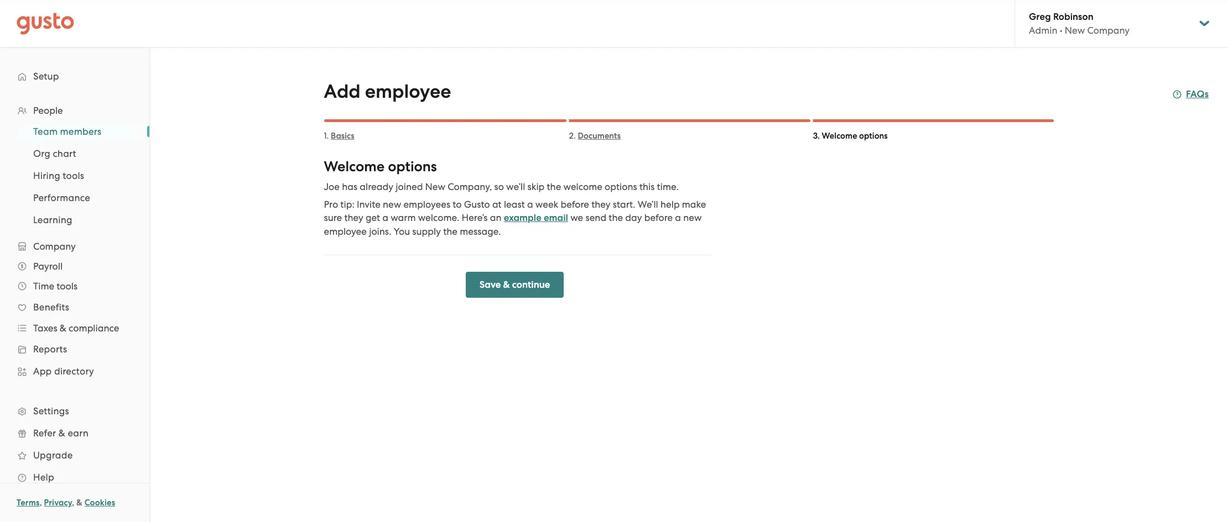 Task type: describe. For each thing, give the bounding box(es) containing it.
privacy
[[44, 499, 72, 508]]

joe has already joined new company , so we'll skip the welcome options this time.
[[324, 181, 679, 193]]

gusto navigation element
[[0, 48, 149, 507]]

hiring
[[33, 170, 60, 181]]

here's
[[462, 212, 488, 224]]

admin
[[1029, 25, 1058, 36]]

employees
[[404, 199, 450, 210]]

team members link
[[20, 122, 138, 142]]

0 vertical spatial employee
[[365, 80, 451, 103]]

app directory link
[[11, 362, 138, 382]]

terms
[[17, 499, 40, 508]]

make
[[682, 199, 706, 210]]

settings
[[33, 406, 69, 417]]

& for continue
[[503, 279, 510, 291]]

earn
[[68, 428, 88, 439]]

joe schmoe
[[1163, 7, 1223, 19]]

app directory
[[33, 366, 94, 377]]

documents link
[[578, 131, 621, 141]]

compliance
[[69, 323, 119, 334]]

robinson
[[1053, 11, 1094, 23]]

continue
[[512, 279, 550, 291]]

joined
[[396, 181, 423, 193]]

basics
[[331, 131, 354, 141]]

settings link
[[11, 402, 138, 422]]

learning
[[33, 215, 72, 226]]

refer
[[33, 428, 56, 439]]

benefits
[[33, 302, 69, 313]]

new for has
[[425, 181, 445, 193]]

& for compliance
[[60, 323, 66, 334]]

payroll
[[33, 261, 63, 272]]

privacy link
[[44, 499, 72, 508]]

people button
[[11, 101, 138, 121]]

time tools button
[[11, 277, 138, 297]]

documents
[[578, 131, 621, 141]]

help
[[661, 199, 680, 210]]

to
[[453, 199, 462, 210]]

list containing people
[[0, 101, 149, 489]]

& for earn
[[59, 428, 65, 439]]

greg
[[1029, 11, 1051, 23]]

performance
[[33, 193, 90, 204]]

team members
[[33, 126, 101, 137]]

already
[[360, 181, 393, 193]]

org
[[33, 148, 50, 159]]

supply
[[412, 226, 441, 237]]

reports link
[[11, 340, 138, 360]]

week
[[535, 199, 558, 210]]

1 vertical spatial options
[[388, 158, 437, 175]]

pro tip: invite new employees to gusto at least a week before they start. we'll help make sure they get a warm welcome. here's an
[[324, 199, 706, 224]]

pro
[[324, 199, 338, 210]]

1 horizontal spatial ,
[[72, 499, 74, 508]]

org chart link
[[20, 144, 138, 164]]

list containing team members
[[0, 121, 149, 231]]

example
[[504, 212, 542, 224]]

company inside dropdown button
[[33, 241, 76, 252]]

setup link
[[11, 66, 138, 86]]

a inside we send the day before a new employee joins. you supply the message.
[[675, 212, 681, 224]]

members
[[60, 126, 101, 137]]

0 vertical spatial welcome
[[822, 131, 857, 141]]

upgrade link
[[11, 446, 138, 466]]

message.
[[460, 226, 501, 237]]

save & continue button
[[466, 272, 564, 298]]

0 vertical spatial welcome options
[[822, 131, 888, 141]]

1 horizontal spatial options
[[605, 181, 637, 193]]

0 vertical spatial they
[[592, 199, 611, 210]]

company button
[[11, 237, 138, 257]]

hiring tools
[[33, 170, 84, 181]]

2 horizontal spatial the
[[609, 212, 623, 224]]

cookies
[[85, 499, 115, 508]]

day
[[625, 212, 642, 224]]

so
[[494, 181, 504, 193]]

0 horizontal spatial ,
[[40, 499, 42, 508]]

reports
[[33, 344, 67, 355]]

add employee
[[324, 80, 451, 103]]

1 horizontal spatial the
[[547, 181, 561, 193]]

employee inside we send the day before a new employee joins. you supply the message.
[[324, 226, 367, 237]]

upgrade
[[33, 450, 73, 461]]

an
[[490, 212, 502, 224]]

get
[[366, 212, 380, 224]]

refer & earn
[[33, 428, 88, 439]]

2 horizontal spatial ,
[[490, 181, 492, 193]]

has
[[342, 181, 358, 193]]

2 horizontal spatial options
[[859, 131, 888, 141]]

gusto
[[464, 199, 490, 210]]

at
[[492, 199, 502, 210]]

warm
[[391, 212, 416, 224]]

team
[[33, 126, 58, 137]]

hiring tools link
[[20, 166, 138, 186]]

time tools
[[33, 281, 78, 292]]

0 horizontal spatial they
[[344, 212, 363, 224]]



Task type: vqa. For each thing, say whether or not it's contained in the screenshot.
compliance's &
yes



Task type: locate. For each thing, give the bounding box(es) containing it.
joe for joe has already joined new company , so we'll skip the welcome options this time.
[[324, 181, 340, 193]]

0 horizontal spatial joe
[[324, 181, 340, 193]]

0 horizontal spatial new
[[425, 181, 445, 193]]

welcome
[[564, 181, 602, 193]]

2 list from the top
[[0, 121, 149, 231]]

2 vertical spatial company
[[33, 241, 76, 252]]

they up the send
[[592, 199, 611, 210]]

new down robinson on the right of page
[[1065, 25, 1085, 36]]

terms link
[[17, 499, 40, 508]]

0 horizontal spatial new
[[383, 199, 401, 210]]

a right get
[[382, 212, 388, 224]]

new inside pro tip: invite new employees to gusto at least a week before they start. we'll help make sure they get a warm welcome. here's an
[[383, 199, 401, 210]]

a up example email
[[527, 199, 533, 210]]

1 horizontal spatial they
[[592, 199, 611, 210]]

1 vertical spatial employee
[[324, 226, 367, 237]]

1 vertical spatial before
[[644, 212, 673, 224]]

faqs button
[[1173, 88, 1209, 101]]

we send the day before a new employee joins. you supply the message.
[[324, 212, 702, 237]]

send
[[586, 212, 606, 224]]

save
[[480, 279, 501, 291]]

& right taxes
[[60, 323, 66, 334]]

learning link
[[20, 210, 138, 230]]

welcome
[[822, 131, 857, 141], [324, 158, 385, 175]]

directory
[[54, 366, 94, 377]]

0 horizontal spatial a
[[382, 212, 388, 224]]

& inside dropdown button
[[60, 323, 66, 334]]

0 horizontal spatial the
[[443, 226, 458, 237]]

save & continue
[[480, 279, 550, 291]]

1 vertical spatial tools
[[57, 281, 78, 292]]

example email
[[504, 212, 568, 224]]

,
[[490, 181, 492, 193], [40, 499, 42, 508], [72, 499, 74, 508]]

new up employees
[[425, 181, 445, 193]]

they down tip:
[[344, 212, 363, 224]]

this
[[640, 181, 655, 193]]

tools
[[63, 170, 84, 181], [57, 281, 78, 292]]

1 vertical spatial joe
[[324, 181, 340, 193]]

email
[[544, 212, 568, 224]]

setup
[[33, 71, 59, 82]]

schmoe
[[1184, 7, 1223, 19]]

1 list from the top
[[0, 101, 149, 489]]

1 vertical spatial the
[[609, 212, 623, 224]]

new down make
[[683, 212, 702, 224]]

we'll
[[506, 181, 525, 193]]

they
[[592, 199, 611, 210], [344, 212, 363, 224]]

company up gusto
[[448, 181, 490, 193]]

tools down org chart link
[[63, 170, 84, 181]]

time.
[[657, 181, 679, 193]]

1 horizontal spatial a
[[527, 199, 533, 210]]

sure
[[324, 212, 342, 224]]

0 vertical spatial tools
[[63, 170, 84, 181]]

least
[[504, 199, 525, 210]]

0 horizontal spatial welcome options
[[324, 158, 437, 175]]

1 vertical spatial welcome options
[[324, 158, 437, 175]]

we
[[571, 212, 583, 224]]

new inside we send the day before a new employee joins. you supply the message.
[[683, 212, 702, 224]]

add
[[324, 80, 361, 103]]

0 horizontal spatial options
[[388, 158, 437, 175]]

the down welcome.
[[443, 226, 458, 237]]

1 horizontal spatial new
[[683, 212, 702, 224]]

0 horizontal spatial before
[[561, 199, 589, 210]]

joe for joe schmoe
[[1163, 7, 1181, 19]]

0 horizontal spatial company
[[33, 241, 76, 252]]

company for robinson
[[1087, 25, 1130, 36]]

& right save
[[503, 279, 510, 291]]

1 horizontal spatial welcome options
[[822, 131, 888, 141]]

, left "so"
[[490, 181, 492, 193]]

new for robinson
[[1065, 25, 1085, 36]]

0 vertical spatial the
[[547, 181, 561, 193]]

cookies button
[[85, 497, 115, 510]]

new
[[383, 199, 401, 210], [683, 212, 702, 224]]

joe left "schmoe"
[[1163, 7, 1181, 19]]

refer & earn link
[[11, 424, 138, 444]]

joe
[[1163, 7, 1181, 19], [324, 181, 340, 193]]

1 horizontal spatial before
[[644, 212, 673, 224]]

company up payroll
[[33, 241, 76, 252]]

0 horizontal spatial welcome
[[324, 158, 385, 175]]

chart
[[53, 148, 76, 159]]

payroll button
[[11, 257, 138, 277]]

company inside greg robinson admin • new company
[[1087, 25, 1130, 36]]

2 vertical spatial the
[[443, 226, 458, 237]]

help link
[[11, 468, 138, 488]]

1 vertical spatial new
[[425, 181, 445, 193]]

tip:
[[340, 199, 354, 210]]

joe up 'pro'
[[324, 181, 340, 193]]

people
[[33, 105, 63, 116]]

tools for time tools
[[57, 281, 78, 292]]

before down we'll
[[644, 212, 673, 224]]

org chart
[[33, 148, 76, 159]]

1 vertical spatial welcome
[[324, 158, 385, 175]]

example email link
[[504, 212, 568, 224]]

taxes & compliance
[[33, 323, 119, 334]]

options
[[859, 131, 888, 141], [388, 158, 437, 175], [605, 181, 637, 193]]

0 vertical spatial company
[[1087, 25, 1130, 36]]

& left cookies button
[[76, 499, 82, 508]]

, down help link
[[72, 499, 74, 508]]

list
[[0, 101, 149, 489], [0, 121, 149, 231]]

tools inside dropdown button
[[57, 281, 78, 292]]

terms , privacy , & cookies
[[17, 499, 115, 508]]

company for has
[[448, 181, 490, 193]]

before inside we send the day before a new employee joins. you supply the message.
[[644, 212, 673, 224]]

home image
[[17, 12, 74, 35]]

the
[[547, 181, 561, 193], [609, 212, 623, 224], [443, 226, 458, 237]]

0 vertical spatial options
[[859, 131, 888, 141]]

tools down payroll dropdown button
[[57, 281, 78, 292]]

1 vertical spatial company
[[448, 181, 490, 193]]

help
[[33, 473, 54, 484]]

1 horizontal spatial company
[[448, 181, 490, 193]]

employee
[[365, 80, 451, 103], [324, 226, 367, 237]]

the right "skip"
[[547, 181, 561, 193]]

2 horizontal spatial company
[[1087, 25, 1130, 36]]

performance link
[[20, 188, 138, 208]]

new inside greg robinson admin • new company
[[1065, 25, 1085, 36]]

0 vertical spatial before
[[561, 199, 589, 210]]

joins.
[[369, 226, 391, 237]]

1 vertical spatial new
[[683, 212, 702, 224]]

1 horizontal spatial welcome
[[822, 131, 857, 141]]

new up warm
[[383, 199, 401, 210]]

a
[[527, 199, 533, 210], [382, 212, 388, 224], [675, 212, 681, 224]]

& inside button
[[503, 279, 510, 291]]

company down robinson on the right of page
[[1087, 25, 1130, 36]]

skip
[[528, 181, 545, 193]]

before
[[561, 199, 589, 210], [644, 212, 673, 224]]

you
[[394, 226, 410, 237]]

invite
[[357, 199, 381, 210]]

1 vertical spatial they
[[344, 212, 363, 224]]

2 horizontal spatial a
[[675, 212, 681, 224]]

0 vertical spatial new
[[383, 199, 401, 210]]

tools for hiring tools
[[63, 170, 84, 181]]

1 horizontal spatial new
[[1065, 25, 1085, 36]]

the down start.
[[609, 212, 623, 224]]

start.
[[613, 199, 636, 210]]

taxes
[[33, 323, 57, 334]]

basics link
[[331, 131, 354, 141]]

time
[[33, 281, 54, 292]]

app
[[33, 366, 52, 377]]

faqs
[[1186, 89, 1209, 100]]

before up we
[[561, 199, 589, 210]]

1 horizontal spatial joe
[[1163, 7, 1181, 19]]

benefits link
[[11, 298, 138, 318]]

& left the 'earn'
[[59, 428, 65, 439]]

we'll
[[638, 199, 658, 210]]

greg robinson admin • new company
[[1029, 11, 1130, 36]]

0 vertical spatial new
[[1065, 25, 1085, 36]]

a down help
[[675, 212, 681, 224]]

2 vertical spatial options
[[605, 181, 637, 193]]

company
[[1087, 25, 1130, 36], [448, 181, 490, 193], [33, 241, 76, 252]]

•
[[1060, 25, 1063, 36]]

, left 'privacy'
[[40, 499, 42, 508]]

taxes & compliance button
[[11, 319, 138, 339]]

welcome options
[[822, 131, 888, 141], [324, 158, 437, 175]]

0 vertical spatial joe
[[1163, 7, 1181, 19]]

before inside pro tip: invite new employees to gusto at least a week before they start. we'll help make sure they get a warm welcome. here's an
[[561, 199, 589, 210]]



